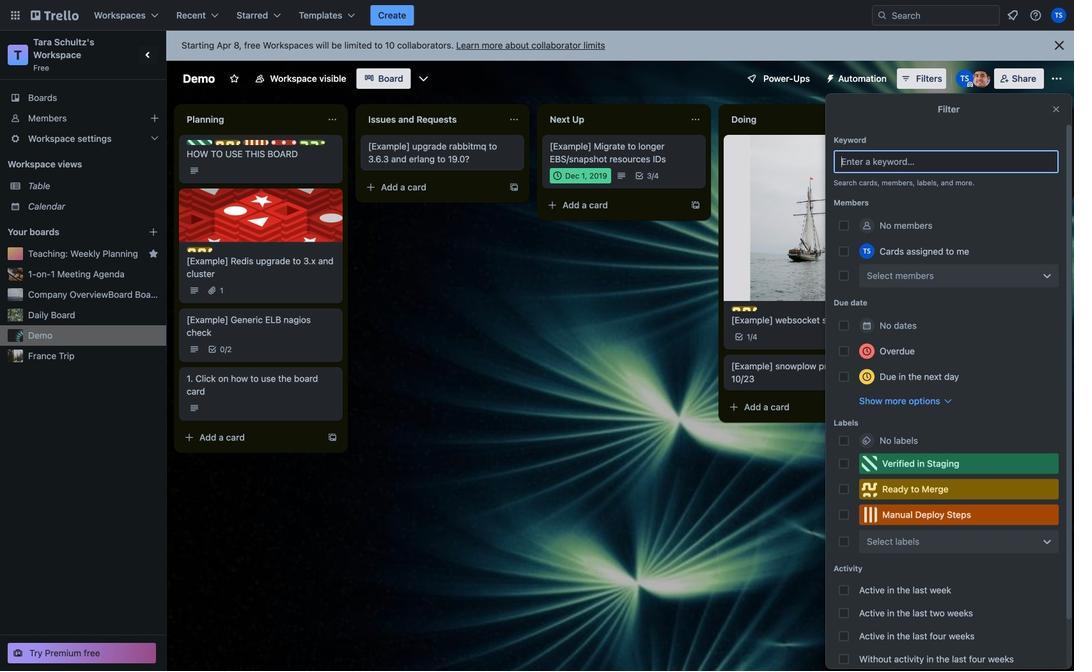 Task type: vqa. For each thing, say whether or not it's contained in the screenshot.
the right james peterson (jamespeterson93) icon
yes



Task type: describe. For each thing, give the bounding box(es) containing it.
primary element
[[0, 0, 1075, 31]]

open information menu image
[[1030, 9, 1043, 22]]

starred icon image
[[148, 249, 159, 259]]

1 horizontal spatial color: green, title: "verified in staging" element
[[860, 454, 1060, 474]]

james peterson (jamespeterson93) image
[[973, 70, 991, 88]]

this member is an admin of this board. image
[[968, 82, 974, 88]]

0 horizontal spatial color: green, title: "verified in staging" element
[[187, 140, 212, 145]]

close popover image
[[1052, 104, 1062, 115]]

2 horizontal spatial create from template… image
[[873, 402, 883, 413]]

0 vertical spatial tara schultz (taraschultz7) image
[[956, 70, 974, 88]]

0 notifications image
[[1006, 8, 1021, 23]]

0 horizontal spatial color: orange, title: "manual deploy steps" element
[[243, 140, 269, 145]]

james peterson (jamespeterson93) image
[[868, 330, 883, 345]]

Search field
[[873, 5, 1001, 26]]

create from template… image
[[691, 200, 701, 210]]

0 horizontal spatial tara schultz (taraschultz7) image
[[860, 244, 875, 259]]

add board image
[[148, 227, 159, 237]]



Task type: locate. For each thing, give the bounding box(es) containing it.
show menu image
[[1051, 72, 1064, 85]]

None checkbox
[[550, 168, 612, 184]]

color: green, title: "verified in staging" element
[[187, 140, 212, 145], [860, 454, 1060, 474]]

color: lime, title: "secrets" element
[[299, 140, 325, 145]]

tara schultz (taraschultz7) image
[[1052, 8, 1067, 23]]

1 horizontal spatial color: orange, title: "manual deploy steps" element
[[860, 505, 1060, 526]]

1 vertical spatial tara schultz (taraschultz7) image
[[860, 244, 875, 259]]

customize views image
[[418, 72, 430, 85]]

sm image
[[821, 68, 839, 86]]

color: orange, title: "manual deploy steps" element
[[243, 140, 269, 145], [860, 505, 1060, 526]]

None text field
[[724, 109, 868, 130]]

back to home image
[[31, 5, 79, 26]]

color: yellow, title: "ready to merge" element
[[215, 140, 241, 145], [187, 247, 212, 252], [732, 306, 758, 312], [860, 480, 1060, 500]]

your boards with 6 items element
[[8, 225, 129, 240]]

2 vertical spatial create from template… image
[[328, 433, 338, 443]]

star or unstar board image
[[229, 74, 239, 84]]

search image
[[878, 10, 888, 20]]

Enter a keyword… text field
[[834, 150, 1060, 173]]

0 vertical spatial color: orange, title: "manual deploy steps" element
[[243, 140, 269, 145]]

1 vertical spatial create from template… image
[[873, 402, 883, 413]]

tara schultz (taraschultz7) image
[[956, 70, 974, 88], [860, 244, 875, 259]]

0 vertical spatial create from template… image
[[509, 182, 520, 193]]

create from template… image
[[509, 182, 520, 193], [873, 402, 883, 413], [328, 433, 338, 443]]

1 horizontal spatial create from template… image
[[509, 182, 520, 193]]

1 horizontal spatial tara schultz (taraschultz7) image
[[956, 70, 974, 88]]

1 vertical spatial color: orange, title: "manual deploy steps" element
[[860, 505, 1060, 526]]

workspace navigation collapse icon image
[[139, 46, 157, 64]]

1 vertical spatial color: green, title: "verified in staging" element
[[860, 454, 1060, 474]]

0 vertical spatial color: green, title: "verified in staging" element
[[187, 140, 212, 145]]

0 horizontal spatial create from template… image
[[328, 433, 338, 443]]

Board name text field
[[177, 68, 222, 89]]

None text field
[[179, 109, 322, 130], [361, 109, 504, 130], [543, 109, 686, 130], [179, 109, 322, 130], [361, 109, 504, 130], [543, 109, 686, 130]]

color: red, title: "unshippable!" element
[[271, 140, 297, 145]]



